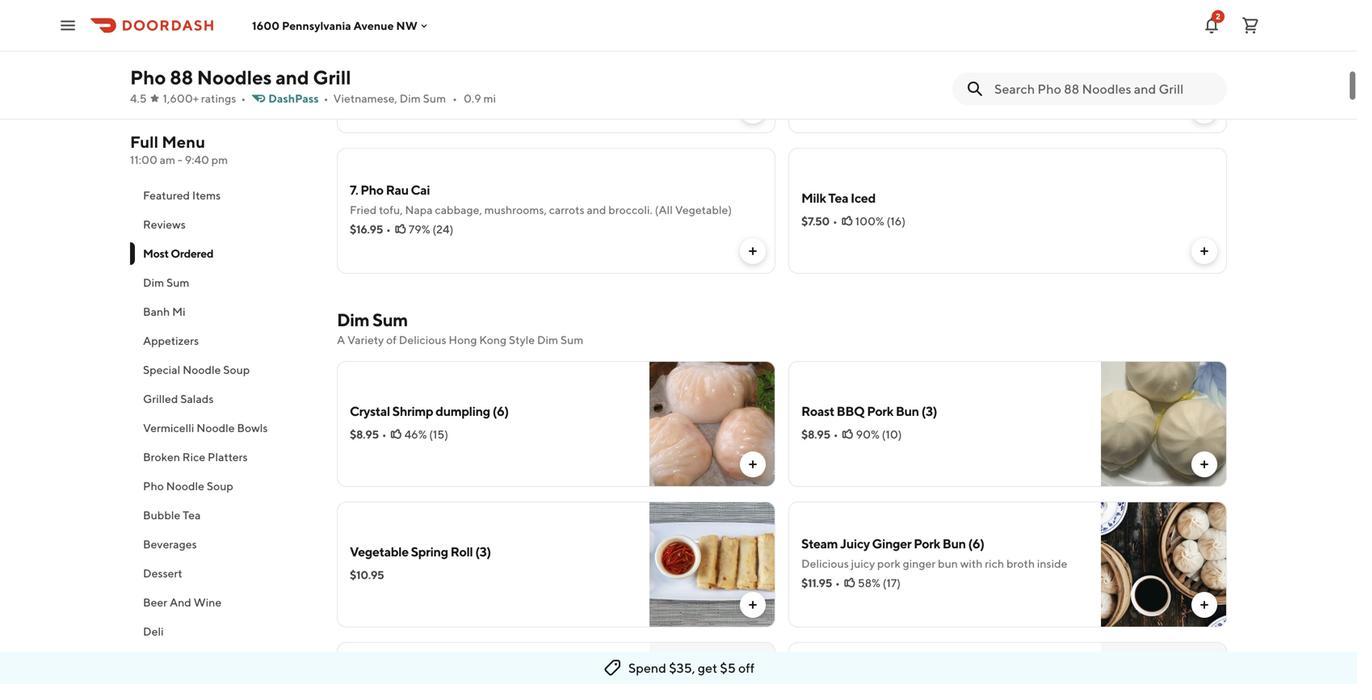 Task type: vqa. For each thing, say whether or not it's contained in the screenshot.
the bottommost Delicious
yes



Task type: describe. For each thing, give the bounding box(es) containing it.
vegetable spring roll (3) image
[[650, 502, 776, 628]]

banh mi button
[[130, 297, 318, 326]]

1,600+
[[163, 92, 199, 105]]

crystal
[[350, 404, 390, 419]]

dim down meat
[[400, 92, 421, 105]]

(24)
[[433, 223, 454, 236]]

pork
[[878, 557, 901, 570]]

(all
[[655, 203, 673, 217]]

and for 1. pho dac biet
[[1019, 63, 1038, 76]]

noodle for pho
[[166, 480, 204, 493]]

(6) inside steam juicy  ginger pork bun (6) delicious juicy pork ginger bun with rich broth inside
[[968, 536, 985, 552]]

broken
[[143, 451, 180, 464]]

84% (45)
[[409, 88, 455, 102]]

crystal shrimp dumpling (6) image
[[650, 361, 776, 487]]

steam juicy  ginger pork bun (6) image
[[1101, 502, 1227, 628]]

add item to cart image for crystal shrimp dumpling (6)
[[747, 458, 760, 471]]

noodle for special
[[183, 363, 221, 377]]

vietnamese, dim sum • 0.9 mi
[[333, 92, 496, 105]]

vermicelli
[[143, 421, 194, 435]]

mushrooms,
[[485, 203, 547, 217]]

bun
[[938, 557, 958, 570]]

vietnamese,
[[333, 92, 397, 105]]

tripe.
[[1040, 63, 1067, 76]]

soup for pho noodle soup
[[207, 480, 233, 493]]

grilled salads button
[[130, 385, 318, 414]]

mi
[[484, 92, 496, 105]]

• for 46% (15)
[[382, 428, 387, 441]]

sum right style
[[561, 333, 584, 347]]

88
[[170, 66, 193, 89]]

$11.95
[[802, 577, 832, 590]]

6. pho ga white meat chicken.
[[350, 48, 456, 82]]

vermicelli noodle bowls
[[143, 421, 268, 435]]

vegetable)
[[675, 203, 732, 217]]

dim right style
[[537, 333, 558, 347]]

inside
[[1037, 557, 1068, 570]]

bubble tea
[[143, 509, 201, 522]]

• for 84% (45)
[[386, 88, 391, 102]]

meatballs,
[[922, 63, 975, 76]]

notification bell image
[[1202, 16, 1222, 35]]

cai
[[411, 182, 430, 198]]

(17)
[[883, 577, 901, 590]]

roast
[[802, 404, 835, 419]]

0 vertical spatial bun
[[896, 404, 919, 419]]

1600
[[252, 19, 280, 32]]

grilled salads
[[143, 392, 214, 406]]

dessert button
[[130, 559, 318, 588]]

$16.95 • for 84% (45)
[[350, 88, 391, 102]]

juicy
[[851, 557, 875, 570]]

$16.95 • for 79% (24)
[[350, 223, 391, 236]]

kong
[[479, 333, 507, 347]]

46% (15)
[[405, 428, 448, 441]]

variety
[[347, 333, 384, 347]]

with
[[961, 557, 983, 570]]

am
[[160, 153, 175, 166]]

roast bbq pork bun (3) image
[[1101, 361, 1227, 487]]

pho noodle soup button
[[130, 472, 318, 501]]

0 horizontal spatial pork
[[867, 404, 894, 419]]

delicious inside dim sum a variety of delicious hong kong style dim sum
[[399, 333, 447, 347]]

2
[[1216, 12, 1221, 21]]

bun inside steam juicy  ginger pork bun (6) delicious juicy pork ginger bun with rich broth inside
[[943, 536, 966, 552]]

7. pho rau cai fried tofu, napa cabbage, mushrooms, carrots and broccoli. (all vegetable)
[[350, 182, 732, 217]]

• for 90% (10)
[[834, 428, 838, 441]]

• for 100% (16)
[[833, 215, 838, 228]]

(16)
[[887, 215, 906, 228]]

steam juicy  ginger pork bun (6) delicious juicy pork ginger bun with rich broth inside
[[802, 536, 1068, 570]]

beef,
[[828, 63, 854, 76]]

0 vertical spatial most
[[359, 11, 382, 22]]

appetizers button
[[130, 326, 318, 356]]

dim up a
[[337, 309, 369, 331]]

platters
[[208, 451, 248, 464]]

1600 pennsylvania avenue nw
[[252, 19, 418, 32]]

(10)
[[882, 428, 902, 441]]

6.
[[350, 48, 360, 63]]

ordered
[[171, 247, 213, 260]]

sweet coconut custard dumpling (3) image
[[1101, 642, 1227, 684]]

iced
[[851, 190, 876, 206]]

noodles
[[197, 66, 272, 89]]

ga
[[388, 48, 405, 63]]

meat
[[384, 69, 411, 82]]

79% (24)
[[409, 223, 454, 236]]

of
[[386, 333, 397, 347]]

noodle for vermicelli
[[197, 421, 235, 435]]

milk
[[802, 190, 826, 206]]

$7.50 •
[[802, 215, 838, 228]]

pho for 6.
[[363, 48, 386, 63]]

#3 most liked
[[343, 11, 410, 22]]

featured
[[143, 189, 190, 202]]

dashpass •
[[268, 92, 328, 105]]

0 vertical spatial (3)
[[922, 404, 937, 419]]

79%
[[409, 223, 430, 236]]

• down pho 88 noodles and grill on the top left
[[241, 92, 246, 105]]

mi
[[172, 305, 186, 318]]

full menu 11:00 am - 9:40 pm
[[130, 133, 228, 166]]

rare
[[802, 63, 826, 76]]

dessert
[[143, 567, 182, 580]]

beer and wine
[[143, 596, 222, 609]]

and
[[170, 596, 191, 609]]

58% (17)
[[858, 577, 901, 590]]

dumpling
[[436, 404, 490, 419]]

nw
[[396, 19, 418, 32]]

open menu image
[[58, 16, 78, 35]]

90%
[[856, 428, 880, 441]]

0 horizontal spatial most
[[143, 247, 169, 260]]

pho for 1.
[[812, 42, 835, 57]]

rice
[[182, 451, 205, 464]]

reviews button
[[130, 210, 318, 239]]

$35,
[[669, 661, 695, 676]]

broth
[[1007, 557, 1035, 570]]

$7.50
[[802, 215, 830, 228]]

featured items button
[[130, 181, 318, 210]]



Task type: locate. For each thing, give the bounding box(es) containing it.
special noodle soup
[[143, 363, 250, 377]]

pho right 1.
[[812, 42, 835, 57]]

most
[[359, 11, 382, 22], [143, 247, 169, 260]]

(6)
[[493, 404, 509, 419], [968, 536, 985, 552]]

ginger
[[903, 557, 936, 570]]

appetizers
[[143, 334, 199, 347]]

0 vertical spatial pork
[[867, 404, 894, 419]]

$16.95 • down fried
[[350, 223, 391, 236]]

(15)
[[429, 428, 448, 441]]

broken rice platters
[[143, 451, 248, 464]]

pho right 6. on the left top of the page
[[363, 48, 386, 63]]

• down bbq
[[834, 428, 838, 441]]

bun up (10) at right
[[896, 404, 919, 419]]

(6) up the "with"
[[968, 536, 985, 552]]

1 vertical spatial noodle
[[197, 421, 235, 435]]

1 vertical spatial pork
[[914, 536, 941, 552]]

1 $16.95 • from the top
[[350, 88, 391, 102]]

0 horizontal spatial bun
[[896, 404, 919, 419]]

rau
[[386, 182, 409, 198]]

beverages
[[143, 538, 197, 551]]

dim sum button
[[130, 268, 318, 297]]

salads
[[180, 392, 214, 406]]

add item to cart image
[[1198, 104, 1211, 117], [747, 245, 760, 258], [1198, 245, 1211, 258], [747, 599, 760, 612]]

vegetable spring roll (3)
[[350, 544, 491, 560]]

pho inside button
[[143, 480, 164, 493]]

0 vertical spatial tea
[[829, 190, 849, 206]]

$8.95 down crystal
[[350, 428, 379, 441]]

most ordered
[[143, 247, 213, 260]]

dim up 'banh'
[[143, 276, 164, 289]]

4.5
[[130, 92, 147, 105]]

roast bbq pork bun (3)
[[802, 404, 937, 419]]

$8.95 down roast
[[802, 428, 830, 441]]

dim
[[400, 92, 421, 105], [143, 276, 164, 289], [337, 309, 369, 331], [537, 333, 558, 347]]

egg custard tarts (2) image
[[650, 642, 776, 684]]

and inside 7. pho rau cai fried tofu, napa cabbage, mushrooms, carrots and broccoli. (all vegetable)
[[587, 203, 606, 217]]

7.
[[350, 182, 358, 198]]

• down grill
[[324, 92, 328, 105]]

special
[[143, 363, 180, 377]]

broccoli.
[[609, 203, 653, 217]]

avenue
[[354, 19, 394, 32]]

sum down the most ordered
[[166, 276, 189, 289]]

pho down broken
[[143, 480, 164, 493]]

2 $16.95 from the top
[[350, 223, 383, 236]]

delicious inside steam juicy  ginger pork bun (6) delicious juicy pork ginger bun with rich broth inside
[[802, 557, 849, 570]]

2 $8.95 from the left
[[802, 428, 830, 441]]

ratings
[[201, 92, 236, 105]]

2 $16.95 • from the top
[[350, 223, 391, 236]]

pho right 7.
[[361, 182, 384, 198]]

pork up 90% (10)
[[867, 404, 894, 419]]

• right the "$11.95"
[[836, 577, 840, 590]]

biet
[[862, 42, 885, 57]]

1 $16.95 from the top
[[350, 88, 383, 102]]

0 vertical spatial soup
[[223, 363, 250, 377]]

2 horizontal spatial and
[[1019, 63, 1038, 76]]

1 horizontal spatial tea
[[829, 190, 849, 206]]

sum
[[423, 92, 446, 105], [166, 276, 189, 289], [373, 309, 408, 331], [561, 333, 584, 347]]

spend $35, get $5 off
[[629, 661, 755, 676]]

pork inside steam juicy  ginger pork bun (6) delicious juicy pork ginger bun with rich broth inside
[[914, 536, 941, 552]]

1 horizontal spatial (6)
[[968, 536, 985, 552]]

pho for 7.
[[361, 182, 384, 198]]

rich
[[985, 557, 1005, 570]]

90% (10)
[[856, 428, 902, 441]]

0 horizontal spatial delicious
[[399, 333, 447, 347]]

$16.95 • down white
[[350, 88, 391, 102]]

vermicelli noodle bowls button
[[130, 414, 318, 443]]

$16.95 down white
[[350, 88, 383, 102]]

84%
[[409, 88, 431, 102]]

$8.95 for roast bbq pork bun (3)
[[802, 428, 830, 441]]

featured items
[[143, 189, 221, 202]]

sum down chicken.
[[423, 92, 446, 105]]

1,600+ ratings •
[[163, 92, 246, 105]]

1 horizontal spatial pork
[[914, 536, 941, 552]]

1 horizontal spatial (3)
[[922, 404, 937, 419]]

soup for special noodle soup
[[223, 363, 250, 377]]

white
[[350, 69, 382, 82]]

sum inside dim sum button
[[166, 276, 189, 289]]

#3
[[343, 11, 357, 22]]

1 horizontal spatial most
[[359, 11, 382, 22]]

tofu,
[[379, 203, 403, 217]]

0 horizontal spatial tea
[[183, 509, 201, 522]]

and for 7. pho rau cai
[[587, 203, 606, 217]]

0 items, open order cart image
[[1241, 16, 1261, 35]]

banh
[[143, 305, 170, 318]]

style
[[509, 333, 535, 347]]

$16.95 for 79%
[[350, 223, 383, 236]]

0 vertical spatial delicious
[[399, 333, 447, 347]]

$10.95
[[350, 568, 384, 582]]

sum up of
[[373, 309, 408, 331]]

• down tofu,
[[386, 223, 391, 236]]

$8.95 • down crystal
[[350, 428, 387, 441]]

bun up bun
[[943, 536, 966, 552]]

11:00
[[130, 153, 157, 166]]

dim sum
[[143, 276, 189, 289]]

napa
[[405, 203, 433, 217]]

bubble
[[143, 509, 180, 522]]

dac
[[837, 42, 859, 57]]

9:40
[[185, 153, 209, 166]]

delicious up $11.95 •
[[802, 557, 849, 570]]

beer
[[143, 596, 167, 609]]

1.
[[802, 42, 809, 57]]

2 $8.95 • from the left
[[802, 428, 838, 441]]

hong
[[449, 333, 477, 347]]

most right #3
[[359, 11, 382, 22]]

(3) right bbq
[[922, 404, 937, 419]]

0 horizontal spatial (3)
[[475, 544, 491, 560]]

$8.95 • for roast
[[802, 428, 838, 441]]

tea right milk
[[829, 190, 849, 206]]

0 vertical spatial $16.95 •
[[350, 88, 391, 102]]

(6) right the dumpling
[[493, 404, 509, 419]]

$8.95 • down roast
[[802, 428, 838, 441]]

grilled
[[143, 392, 178, 406]]

tea down pho noodle soup
[[183, 509, 201, 522]]

1 vertical spatial bun
[[943, 536, 966, 552]]

1 vertical spatial (6)
[[968, 536, 985, 552]]

$16.95 down fried
[[350, 223, 383, 236]]

1 $8.95 from the left
[[350, 428, 379, 441]]

full
[[130, 133, 158, 152]]

(45)
[[433, 88, 455, 102]]

1 horizontal spatial bun
[[943, 536, 966, 552]]

tea inside button
[[183, 509, 201, 522]]

0 horizontal spatial $8.95 •
[[350, 428, 387, 441]]

$5
[[720, 661, 736, 676]]

0 vertical spatial noodle
[[183, 363, 221, 377]]

and inside 1. pho dac biet rare beef, brisket, beef meatballs, tendon, and tripe.
[[1019, 63, 1038, 76]]

noodle down grilled salads button
[[197, 421, 235, 435]]

$16.95 for 84%
[[350, 88, 383, 102]]

1 vertical spatial soup
[[207, 480, 233, 493]]

pork up the ginger
[[914, 536, 941, 552]]

$8.95
[[350, 428, 379, 441], [802, 428, 830, 441]]

tea for milk
[[829, 190, 849, 206]]

crystal shrimp dumpling (6)
[[350, 404, 509, 419]]

100% (16)
[[856, 215, 906, 228]]

0 horizontal spatial and
[[276, 66, 309, 89]]

soup down appetizers button
[[223, 363, 250, 377]]

Item Search search field
[[995, 80, 1215, 98]]

$8.95 for crystal shrimp dumpling (6)
[[350, 428, 379, 441]]

menu
[[162, 133, 205, 152]]

1 $8.95 • from the left
[[350, 428, 387, 441]]

pho
[[812, 42, 835, 57], [363, 48, 386, 63], [130, 66, 166, 89], [361, 182, 384, 198], [143, 480, 164, 493]]

• for 79% (24)
[[386, 223, 391, 236]]

most down reviews
[[143, 247, 169, 260]]

off
[[739, 661, 755, 676]]

shrimp
[[392, 404, 433, 419]]

1600 pennsylvania avenue nw button
[[252, 19, 431, 32]]

and left "tripe."
[[1019, 63, 1038, 76]]

$8.95 • for crystal
[[350, 428, 387, 441]]

1 vertical spatial most
[[143, 247, 169, 260]]

pho noodle soup
[[143, 480, 233, 493]]

add item to cart image
[[747, 458, 760, 471], [1198, 458, 1211, 471], [1198, 599, 1211, 612]]

cabbage,
[[435, 203, 482, 217]]

dashpass
[[268, 92, 319, 105]]

tea
[[829, 190, 849, 206], [183, 509, 201, 522]]

1 vertical spatial tea
[[183, 509, 201, 522]]

• left the 0.9
[[453, 92, 457, 105]]

(3) right roll on the left bottom of the page
[[475, 544, 491, 560]]

bowls
[[237, 421, 268, 435]]

pho inside 6. pho ga white meat chicken.
[[363, 48, 386, 63]]

deli
[[143, 625, 164, 638]]

• down meat
[[386, 88, 391, 102]]

2 vertical spatial noodle
[[166, 480, 204, 493]]

1 vertical spatial $16.95
[[350, 223, 383, 236]]

beef
[[896, 63, 920, 76]]

1 vertical spatial delicious
[[802, 557, 849, 570]]

add item to cart image for roast bbq pork bun (3)
[[1198, 458, 1211, 471]]

noodle down the rice
[[166, 480, 204, 493]]

1 horizontal spatial $8.95 •
[[802, 428, 838, 441]]

delicious right of
[[399, 333, 447, 347]]

0 horizontal spatial (6)
[[493, 404, 509, 419]]

banh mi
[[143, 305, 186, 318]]

pho up 4.5
[[130, 66, 166, 89]]

milk tea iced
[[802, 190, 876, 206]]

1 horizontal spatial and
[[587, 203, 606, 217]]

0 vertical spatial (6)
[[493, 404, 509, 419]]

noodle
[[183, 363, 221, 377], [197, 421, 235, 435], [166, 480, 204, 493]]

and up "dashpass"
[[276, 66, 309, 89]]

and
[[1019, 63, 1038, 76], [276, 66, 309, 89], [587, 203, 606, 217]]

and right carrots
[[587, 203, 606, 217]]

pm
[[211, 153, 228, 166]]

dim inside button
[[143, 276, 164, 289]]

spring
[[411, 544, 448, 560]]

beer and wine button
[[130, 588, 318, 617]]

brisket,
[[856, 63, 894, 76]]

noodle up "salads"
[[183, 363, 221, 377]]

0 vertical spatial $16.95
[[350, 88, 383, 102]]

• for 58% (17)
[[836, 577, 840, 590]]

ginger
[[872, 536, 912, 552]]

1 vertical spatial (3)
[[475, 544, 491, 560]]

soup down broken rice platters button
[[207, 480, 233, 493]]

1 horizontal spatial $8.95
[[802, 428, 830, 441]]

1 horizontal spatial delicious
[[802, 557, 849, 570]]

• down crystal
[[382, 428, 387, 441]]

1 vertical spatial $16.95 •
[[350, 223, 391, 236]]

0 horizontal spatial $8.95
[[350, 428, 379, 441]]

special noodle soup button
[[130, 356, 318, 385]]

pho inside 7. pho rau cai fried tofu, napa cabbage, mushrooms, carrots and broccoli. (all vegetable)
[[361, 182, 384, 198]]

pho inside 1. pho dac biet rare beef, brisket, beef meatballs, tendon, and tripe.
[[812, 42, 835, 57]]

tea for bubble
[[183, 509, 201, 522]]

$16.95 •
[[350, 88, 391, 102], [350, 223, 391, 236]]

• right $7.50
[[833, 215, 838, 228]]



